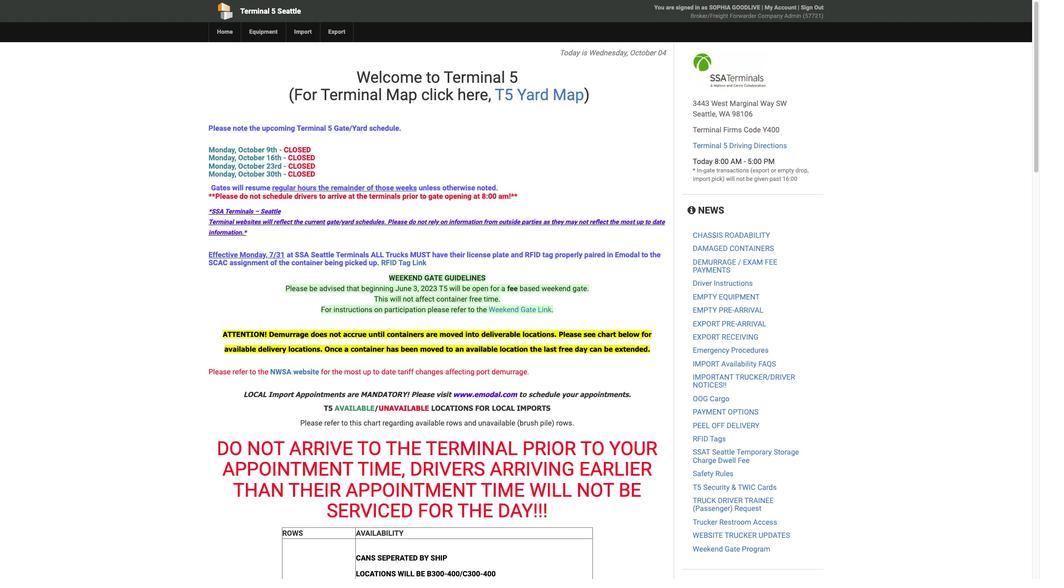 Task type: vqa. For each thing, say whether or not it's contained in the screenshot.
indicates)
no



Task type: locate. For each thing, give the bounding box(es) containing it.
rfid left 'tag'
[[525, 251, 541, 259]]

for right website
[[321, 368, 330, 377]]

1 horizontal spatial up
[[636, 219, 644, 226]]

exam
[[743, 258, 763, 266]]

storage
[[774, 449, 799, 457]]

today inside today                                                                                                                                                                                                                                                                                                                                                                                                                                                                                                                                                                                                                                                                                                           8:00 am - 5:00 pm * in-gate transactions (export or empty drop, import pick) will not be given past 16:00
[[693, 157, 713, 166]]

for up the time.
[[490, 284, 500, 293]]

broker/freight
[[691, 13, 728, 20]]

important trucker/driver notices!! link
[[693, 373, 795, 390]]

8:00 up transactions
[[715, 157, 729, 166]]

in inside you are signed in as sophia goodlive | my account | sign out broker/freight forwarder company admin (57721)
[[695, 4, 700, 11]]

will right websites
[[262, 219, 272, 226]]

not left rely at the top left of the page
[[417, 219, 427, 226]]

2 horizontal spatial are
[[666, 4, 674, 11]]

fee
[[738, 457, 750, 465]]

8:00 inside 'gates will resume regular hours the remainder of those weeks unless otherwise noted. **please do not schedule drivers to arrive at the terminals prior to gate opening at 8:00 am!**'
[[482, 192, 497, 201]]

0 vertical spatial /
[[738, 258, 741, 266]]

terminals up websites
[[225, 208, 253, 216]]

from
[[484, 219, 497, 226]]

1 vertical spatial on
[[374, 306, 383, 314]]

info circle image
[[688, 206, 696, 215]]

terminals
[[369, 192, 401, 201]]

import link
[[286, 22, 320, 42]]

will down prior
[[530, 480, 572, 502]]

1 vertical spatial container
[[436, 295, 467, 303]]

does
[[311, 330, 327, 339]]

the left the day!!!
[[458, 501, 493, 523]]

at inside at ssa seattle terminals all trucks must have their license plate and rfid tag properly paired in emodal to the scac assignment of the container being picked up.
[[287, 251, 293, 259]]

2 | from the left
[[798, 4, 800, 11]]

0 horizontal spatial will
[[398, 571, 414, 579]]

container left being
[[291, 259, 323, 267]]

1 horizontal spatial will
[[530, 480, 572, 502]]

1 vertical spatial locations.
[[288, 345, 323, 354]]

the down the time.
[[477, 306, 487, 314]]

based
[[520, 284, 540, 293]]

on right rely at the top left of the page
[[440, 219, 447, 226]]

properly
[[555, 251, 583, 259]]

2 vertical spatial container
[[351, 345, 384, 354]]

a right once
[[344, 345, 349, 354]]

0 horizontal spatial terminals
[[225, 208, 253, 216]]

gate up import
[[703, 167, 715, 174]]

0 horizontal spatial and
[[464, 419, 476, 427]]

1 horizontal spatial locations.
[[523, 330, 557, 339]]

today for today                                                                                                                                                                                                                                                                                                                                                                                                                                                                                                                                                                                                                                                                                                           8:00 am - 5:00 pm * in-gate transactions (export or empty drop, import pick) will not be given past 16:00
[[693, 157, 713, 166]]

0 vertical spatial chart
[[598, 330, 616, 339]]

will down cans seperated by ship
[[398, 571, 414, 579]]

1 vertical spatial schedule
[[529, 391, 560, 399]]

be left advised
[[309, 284, 318, 293]]

0 horizontal spatial today
[[560, 49, 580, 57]]

refer down attention!
[[233, 368, 248, 377]]

schedule up imports
[[529, 391, 560, 399]]

0 vertical spatial on
[[440, 219, 447, 226]]

0 vertical spatial today
[[560, 49, 580, 57]]

way
[[760, 99, 774, 108]]

tariff
[[398, 368, 414, 377]]

this
[[350, 419, 362, 427]]

1 horizontal spatial today
[[693, 157, 713, 166]]

below
[[618, 330, 640, 339]]

0 horizontal spatial of
[[270, 259, 277, 267]]

not inside today                                                                                                                                                                                                                                                                                                                                                                                                                                                                                                                                                                                                                                                                                                           8:00 am - 5:00 pm * in-gate transactions (export or empty drop, import pick) will not be given past 16:00
[[736, 176, 745, 183]]

0 vertical spatial schedule
[[262, 192, 293, 201]]

at right opening
[[474, 192, 480, 201]]

0 horizontal spatial map
[[386, 86, 417, 104]]

the right emodal
[[650, 251, 661, 259]]

schedule inside local import appointments are mandatory! please visit www.emodal.com to schedule your appointments. t5 available / unavailable locations for local imports
[[529, 391, 560, 399]]

will inside do not arrive to the terminal prior to your appointment time, drivers arriving earlier than their appointment time will not be serviced for the day!!!
[[530, 480, 572, 502]]

this
[[374, 295, 388, 303]]

hours
[[298, 184, 317, 192]]

the down "regarding"
[[386, 438, 422, 460]]

terminals inside at ssa seattle terminals all trucks must have their license plate and rfid tag properly paired in emodal to the scac assignment of the container being picked up.
[[336, 251, 369, 259]]

do inside '*ssa terminals – seattle terminal websites will reflect the current gate/yard schedules. please do not rely on information from outside parties as they may not reflect the most up to date information.*'
[[409, 219, 416, 226]]

in right paired
[[607, 251, 613, 259]]

1 vertical spatial 8:00
[[482, 192, 497, 201]]

free inside weekend gate guidelines please be advised that beginning june 3, 2023 t5 will be open for a fee based weekend gate. this will not affect container free time. for instructions on participation please refer to the weekend gate link .
[[469, 295, 482, 303]]

for down drivers
[[418, 501, 453, 523]]

to inside at ssa seattle terminals all trucks must have their license plate and rfid tag properly paired in emodal to the scac assignment of the container being picked up.
[[642, 251, 648, 259]]

weekend down the time.
[[489, 306, 519, 314]]

1 horizontal spatial available
[[416, 419, 445, 427]]

1 vertical spatial be
[[416, 571, 425, 579]]

30th
[[266, 170, 282, 178]]

to inside local import appointments are mandatory! please visit www.emodal.com to schedule your appointments. t5 available / unavailable locations for local imports
[[519, 391, 527, 399]]

export up the export receiving link
[[693, 320, 720, 328]]

equipment
[[719, 293, 760, 301]]

must
[[410, 251, 430, 259]]

truck
[[693, 497, 716, 505]]

0 vertical spatial import
[[294, 29, 312, 35]]

/ left 'exam'
[[738, 258, 741, 266]]

16th
[[266, 154, 282, 162]]

0 horizontal spatial for
[[321, 368, 330, 377]]

that
[[347, 284, 360, 293]]

0 horizontal spatial in
[[607, 251, 613, 259]]

options
[[728, 408, 759, 417]]

terminals inside '*ssa terminals – seattle terminal websites will reflect the current gate/yard schedules. please do not rely on information from outside parties as they may not reflect the most up to date information.*'
[[225, 208, 253, 216]]

can
[[590, 345, 602, 354]]

of right assignment
[[270, 259, 277, 267]]

&
[[732, 484, 736, 492]]

twic
[[738, 484, 756, 492]]

1 vertical spatial and
[[464, 419, 476, 427]]

locations.
[[523, 330, 557, 339], [288, 345, 323, 354]]

refer for please refer to the nwsa website for the most up to date tariff changes affecting port demurrage.
[[233, 368, 248, 377]]

1 horizontal spatial map
[[553, 86, 584, 104]]

not down transactions
[[736, 176, 745, 183]]

0 horizontal spatial a
[[344, 345, 349, 354]]

1 horizontal spatial gate
[[703, 167, 715, 174]]

1 vertical spatial arrival
[[737, 320, 767, 328]]

1 vertical spatial of
[[270, 259, 277, 267]]

up inside '*ssa terminals – seattle terminal websites will reflect the current gate/yard schedules. please do not rely on information from outside parties as they may not reflect the most up to date information.*'
[[636, 219, 644, 226]]

as up broker/freight
[[702, 4, 708, 11]]

0 horizontal spatial date
[[382, 368, 396, 377]]

monday,
[[209, 146, 236, 154], [209, 154, 236, 162], [209, 162, 236, 170], [209, 170, 236, 178], [240, 251, 268, 259]]

1 horizontal spatial container
[[351, 345, 384, 354]]

to down this
[[357, 438, 382, 460]]

0 horizontal spatial to
[[357, 438, 382, 460]]

gate inside weekend gate guidelines please be advised that beginning june 3, 2023 t5 will be open for a fee based weekend gate. this will not affect container free time. for instructions on participation please refer to the weekend gate link .
[[521, 306, 536, 314]]

schedule down 30th
[[262, 192, 293, 201]]

0 vertical spatial of
[[367, 184, 374, 192]]

most up available
[[344, 368, 361, 377]]

0 vertical spatial in
[[695, 4, 700, 11]]

please inside '*ssa terminals – seattle terminal websites will reflect the current gate/yard schedules. please do not rely on information from outside parties as they may not reflect the most up to date information.*'
[[388, 219, 407, 226]]

roadability
[[725, 231, 770, 240]]

scac
[[209, 259, 228, 267]]

1 empty from the top
[[693, 293, 717, 301]]

map
[[386, 86, 417, 104], [553, 86, 584, 104]]

be inside do not arrive to the terminal prior to your appointment time, drivers arriving earlier than their appointment time will not be serviced for the day!!!
[[619, 480, 642, 502]]

arrive
[[328, 192, 347, 201]]

1 vertical spatial export
[[693, 333, 720, 342]]

1 vertical spatial import
[[269, 391, 293, 399]]

until
[[369, 330, 385, 339]]

do right **please
[[240, 192, 248, 201]]

arrival down equipment
[[734, 306, 764, 315]]

regarding
[[383, 419, 414, 427]]

/ inside 'chassis roadability damaged containers demurrage / exam fee payments driver instructions empty equipment empty pre-arrival export pre-arrival export receiving emergency procedures import availability faqs important trucker/driver notices!! oog cargo payment options peel off delivery rfid tags ssat seattle temporary storage charge dwell fee safety rules t5 security & twic cards truck driver trainee (passenger) request trucker restroom access website trucker updates weekend gate program'
[[738, 258, 741, 266]]

- right 16th
[[283, 154, 286, 162]]

0 horizontal spatial available
[[224, 345, 256, 354]]

seattle down tags
[[712, 449, 735, 457]]

will right gates
[[232, 184, 244, 192]]

please inside attention! demurrage does not accrue until containers are moved into deliverable locations. please see chart below for available delivery locations. once a container has been moved to an available location the last free day can be extended.
[[559, 330, 582, 339]]

0 vertical spatial the
[[386, 438, 422, 460]]

weekend gate link link
[[489, 306, 552, 314]]

a inside weekend gate guidelines please be advised that beginning june 3, 2023 t5 will be open for a fee based weekend gate. this will not affect container free time. for instructions on participation please refer to the weekend gate link .
[[501, 284, 506, 293]]

empty down empty equipment link
[[693, 306, 717, 315]]

please inside local import appointments are mandatory! please visit www.emodal.com to schedule your appointments. t5 available / unavailable locations for local imports
[[411, 391, 434, 399]]

gate left opening
[[428, 192, 443, 201]]

5 left "gate/yard" on the left top of page
[[328, 124, 332, 133]]

1 vertical spatial most
[[344, 368, 361, 377]]

available down local import appointments are mandatory! please visit www.emodal.com to schedule your appointments. t5 available / unavailable locations for local imports
[[416, 419, 445, 427]]

welcome
[[357, 68, 422, 87]]

arriving
[[490, 459, 575, 481]]

5
[[271, 7, 276, 15], [509, 68, 518, 87], [328, 124, 332, 133], [723, 142, 728, 150]]

driving
[[729, 142, 752, 150]]

t5 inside local import appointments are mandatory! please visit www.emodal.com to schedule your appointments. t5 available / unavailable locations for local imports
[[324, 404, 333, 413]]

a
[[501, 284, 506, 293], [344, 345, 349, 354]]

the left current
[[294, 219, 303, 226]]

1 horizontal spatial most
[[620, 219, 635, 226]]

0 horizontal spatial on
[[374, 306, 383, 314]]

1 horizontal spatial rfid
[[525, 251, 541, 259]]

rfid down peel
[[693, 435, 708, 444]]

at right arrive
[[348, 192, 355, 201]]

not right may
[[579, 219, 588, 226]]

available down attention!
[[224, 345, 256, 354]]

closed
[[284, 146, 311, 154], [288, 154, 315, 162], [288, 162, 316, 170], [288, 170, 315, 178]]

1 horizontal spatial 8:00
[[715, 157, 729, 166]]

0 vertical spatial gate
[[703, 167, 715, 174]]

1 vertical spatial not
[[577, 480, 614, 502]]

pre- down empty equipment link
[[719, 306, 734, 315]]

chassis
[[693, 231, 723, 240]]

0 vertical spatial do
[[240, 192, 248, 201]]

a left fee
[[501, 284, 506, 293]]

1 horizontal spatial a
[[501, 284, 506, 293]]

0 horizontal spatial import
[[269, 391, 293, 399]]

0 horizontal spatial do
[[240, 192, 248, 201]]

security
[[703, 484, 730, 492]]

on
[[440, 219, 447, 226], [374, 306, 383, 314]]

gate inside today                                                                                                                                                                                                                                                                                                                                                                                                                                                                                                                                                                                                                                                                                                           8:00 am - 5:00 pm * in-gate transactions (export or empty drop, import pick) will not be given past 16:00
[[703, 167, 715, 174]]

8:00 inside today                                                                                                                                                                                                                                                                                                                                                                                                                                                                                                                                                                                                                                                                                                           8:00 am - 5:00 pm * in-gate transactions (export or empty drop, import pick) will not be given past 16:00
[[715, 157, 729, 166]]

0 vertical spatial 8:00
[[715, 157, 729, 166]]

for right 'below'
[[642, 330, 652, 339]]

container inside attention! demurrage does not accrue until containers are moved into deliverable locations. please see chart below for available delivery locations. once a container has been moved to an available location the last free day can be extended.
[[351, 345, 384, 354]]

are inside local import appointments are mandatory! please visit www.emodal.com to schedule your appointments. t5 available / unavailable locations for local imports
[[347, 391, 359, 399]]

terminals
[[225, 208, 253, 216], [336, 251, 369, 259]]

are up available
[[347, 391, 359, 399]]

and
[[511, 251, 523, 259], [464, 419, 476, 427]]

/ down mandatory!
[[375, 404, 379, 413]]

for inside weekend gate guidelines please be advised that beginning june 3, 2023 t5 will be open for a fee based weekend gate. this will not affect container free time. for instructions on participation please refer to the weekend gate link .
[[490, 284, 500, 293]]

weekend down website
[[693, 545, 723, 554]]

container down until
[[351, 345, 384, 354]]

in inside at ssa seattle terminals all trucks must have their license plate and rfid tag properly paired in emodal to the scac assignment of the container being picked up.
[[607, 251, 613, 259]]

available down into
[[466, 345, 498, 354]]

gate down based
[[521, 306, 536, 314]]

0 horizontal spatial refer
[[233, 368, 248, 377]]

0 vertical spatial for
[[475, 404, 490, 413]]

2 horizontal spatial refer
[[451, 306, 466, 314]]

1 vertical spatial chart
[[364, 419, 381, 427]]

to inside 'welcome to terminal 5 (for terminal map click here, t5 yard map )'
[[426, 68, 440, 87]]

welcome to terminal 5 (for terminal map click here, t5 yard map )
[[285, 68, 590, 104]]

and right plate
[[511, 251, 523, 259]]

equipment link
[[241, 22, 286, 42]]

appointment
[[222, 459, 353, 481], [346, 480, 477, 502]]

refer for please refer to this chart regarding available rows and unavailable (brush pile) rows.
[[324, 419, 340, 427]]

0 vertical spatial locations
[[431, 404, 473, 413]]

the inside weekend gate guidelines please be advised that beginning june 3, 2023 t5 will be open for a fee based weekend gate. this will not affect container free time. for instructions on participation please refer to the weekend gate link .
[[477, 306, 487, 314]]

0 horizontal spatial |
[[762, 4, 763, 11]]

1 horizontal spatial local
[[492, 404, 515, 413]]

2 horizontal spatial container
[[436, 295, 467, 303]]

empty down driver
[[693, 293, 717, 301]]

here,
[[458, 86, 491, 104]]

locations. up last
[[523, 330, 557, 339]]

1 horizontal spatial be
[[619, 480, 642, 502]]

0 horizontal spatial at
[[287, 251, 293, 259]]

are down please
[[426, 330, 438, 339]]

in-
[[697, 167, 703, 174]]

ssa
[[295, 251, 309, 259]]

link down "weekend"
[[538, 306, 552, 314]]

today                                                                                                                                                                                                                                                                                                                                                                                                                                                                                                                                                                                                                                                                                                           8:00 am - 5:00 pm * in-gate transactions (export or empty drop, import pick) will not be given past 16:00
[[693, 157, 809, 183]]

seattle
[[278, 7, 301, 15], [260, 208, 281, 216], [311, 251, 334, 259], [712, 449, 735, 457]]

1 horizontal spatial refer
[[324, 419, 340, 427]]

0 horizontal spatial be
[[416, 571, 425, 579]]

export receiving link
[[693, 333, 759, 342]]

1 vertical spatial are
[[426, 330, 438, 339]]

chart inside attention! demurrage does not accrue until containers are moved into deliverable locations. please see chart below for available delivery locations. once a container has been moved to an available location the last free day can be extended.
[[598, 330, 616, 339]]

1 vertical spatial date
[[382, 368, 396, 377]]

t5 down safety
[[693, 484, 702, 492]]

today for today is wednesday, october 04
[[560, 49, 580, 57]]

t5 inside weekend gate guidelines please be advised that beginning june 3, 2023 t5 will be open for a fee based weekend gate. this will not affect container free time. for instructions on participation please refer to the weekend gate link .
[[439, 284, 448, 293]]

0 horizontal spatial 8:00
[[482, 192, 497, 201]]

export up the "emergency"
[[693, 333, 720, 342]]

most
[[620, 219, 635, 226], [344, 368, 361, 377]]

import inside local import appointments are mandatory! please visit www.emodal.com to schedule your appointments. t5 available / unavailable locations for local imports
[[269, 391, 293, 399]]

0 horizontal spatial link
[[413, 259, 427, 267]]

5 right here,
[[509, 68, 518, 87]]

are inside attention! demurrage does not accrue until containers are moved into deliverable locations. please see chart below for available delivery locations. once a container has been moved to an available location the last free day can be extended.
[[426, 330, 438, 339]]

chart
[[598, 330, 616, 339], [364, 419, 381, 427]]

locations down cans on the bottom left of page
[[356, 571, 396, 579]]

0 horizontal spatial chart
[[364, 419, 381, 427]]

weekend
[[542, 284, 571, 293]]

weekend gate guidelines please be advised that beginning june 3, 2023 t5 will be open for a fee based weekend gate. this will not affect container free time. for instructions on participation please refer to the weekend gate link .
[[285, 274, 589, 314]]

admin
[[785, 13, 802, 20]]

- right am at the top right of the page
[[744, 157, 746, 166]]

locations up rows
[[431, 404, 473, 413]]

1 vertical spatial a
[[344, 345, 349, 354]]

as inside '*ssa terminals – seattle terminal websites will reflect the current gate/yard schedules. please do not rely on information from outside parties as they may not reflect the most up to date information.*'
[[543, 219, 550, 226]]

in right signed
[[695, 4, 700, 11]]

their
[[288, 480, 341, 502]]

please right schedules.
[[388, 219, 407, 226]]

9th
[[266, 146, 277, 154]]

peel off delivery link
[[693, 422, 760, 430]]

locations inside local import appointments are mandatory! please visit www.emodal.com to schedule your appointments. t5 available / unavailable locations for local imports
[[431, 404, 473, 413]]

please left 'visit'
[[411, 391, 434, 399]]

1 vertical spatial terminals
[[336, 251, 369, 259]]

not up –
[[250, 192, 261, 201]]

moved up the an on the bottom left of page
[[440, 330, 463, 339]]

pile)
[[540, 419, 554, 427]]

1 vertical spatial in
[[607, 251, 613, 259]]

0 horizontal spatial weekend
[[489, 306, 519, 314]]

will down transactions
[[726, 176, 735, 183]]

5 left driving
[[723, 142, 728, 150]]

2 reflect from the left
[[590, 219, 608, 226]]

and right rows
[[464, 419, 476, 427]]

the left nwsa
[[258, 368, 268, 377]]

rfid inside at ssa seattle terminals all trucks must have their license plate and rfid tag properly paired in emodal to the scac assignment of the container being picked up.
[[525, 251, 541, 259]]

noted.
[[477, 184, 498, 192]]

not up once
[[329, 330, 341, 339]]

0 vertical spatial empty
[[693, 293, 717, 301]]

weekend inside 'chassis roadability damaged containers demurrage / exam fee payments driver instructions empty equipment empty pre-arrival export pre-arrival export receiving emergency procedures import availability faqs important trucker/driver notices!! oog cargo payment options peel off delivery rfid tags ssat seattle temporary storage charge dwell fee safety rules t5 security & twic cards truck driver trainee (passenger) request trucker restroom access website trucker updates weekend gate program'
[[693, 545, 723, 554]]

my account link
[[765, 4, 797, 11]]

rfid tags link
[[693, 435, 726, 444]]

please
[[209, 124, 231, 133], [388, 219, 407, 226], [285, 284, 308, 293], [559, 330, 582, 339], [209, 368, 231, 377], [411, 391, 434, 399], [300, 419, 322, 427]]

up
[[636, 219, 644, 226], [363, 368, 371, 377]]

time,
[[358, 459, 405, 481]]

0 vertical spatial moved
[[440, 330, 463, 339]]

1 vertical spatial empty
[[693, 306, 717, 315]]

do left rely at the top left of the page
[[409, 219, 416, 226]]

are right "you"
[[666, 4, 674, 11]]

locations will be b300-400/c300-400
[[356, 571, 496, 579]]

trucker restroom access link
[[693, 518, 777, 527]]

0 horizontal spatial locations
[[356, 571, 396, 579]]

0 horizontal spatial the
[[386, 438, 422, 460]]

1 horizontal spatial free
[[559, 345, 573, 354]]

container up please
[[436, 295, 467, 303]]

free left day
[[559, 345, 573, 354]]

and inside at ssa seattle terminals all trucks must have their license plate and rfid tag properly paired in emodal to the scac assignment of the container being picked up.
[[511, 251, 523, 259]]

up up emodal
[[636, 219, 644, 226]]

an
[[455, 345, 464, 354]]

most up emodal
[[620, 219, 635, 226]]

out
[[814, 4, 824, 11]]

be down by
[[416, 571, 425, 579]]

t5 inside 'chassis roadability damaged containers demurrage / exam fee payments driver instructions empty equipment empty pre-arrival export pre-arrival export receiving emergency procedures import availability faqs important trucker/driver notices!! oog cargo payment options peel off delivery rfid tags ssat seattle temporary storage charge dwell fee safety rules t5 security & twic cards truck driver trainee (passenger) request trucker restroom access website trucker updates weekend gate program'
[[693, 484, 702, 492]]

1 horizontal spatial for
[[490, 284, 500, 293]]

being
[[325, 259, 343, 267]]

dwell
[[718, 457, 736, 465]]

local up unavailable
[[492, 404, 515, 413]]

1 horizontal spatial date
[[652, 219, 665, 226]]

0 vertical spatial are
[[666, 4, 674, 11]]

today left is
[[560, 49, 580, 57]]

moved
[[440, 330, 463, 339], [420, 345, 444, 354]]

is
[[582, 49, 587, 57]]

0 vertical spatial and
[[511, 251, 523, 259]]

0 horizontal spatial gate
[[428, 192, 443, 201]]

moved right been
[[420, 345, 444, 354]]

open
[[472, 284, 489, 293]]

seattle up "import" link
[[278, 7, 301, 15]]

| left sign
[[798, 4, 800, 11]]

schedules.
[[355, 219, 386, 226]]

1 horizontal spatial weekend
[[693, 545, 723, 554]]

container inside at ssa seattle terminals all trucks must have their license plate and rfid tag properly paired in emodal to the scac assignment of the container being picked up.
[[291, 259, 323, 267]]

be inside today                                                                                                                                                                                                                                                                                                                                                                                                                                                                                                                                                                                                                                                                                                           8:00 am - 5:00 pm * in-gate transactions (export or empty drop, import pick) will not be given past 16:00
[[746, 176, 753, 183]]

free down open
[[469, 295, 482, 303]]

0 vertical spatial for
[[490, 284, 500, 293]]

been
[[401, 345, 418, 354]]

1 horizontal spatial reflect
[[590, 219, 608, 226]]

appointments.
[[580, 391, 631, 399]]

otherwise
[[443, 184, 475, 192]]

on down the this
[[374, 306, 383, 314]]

empty pre-arrival link
[[693, 306, 764, 315]]

98106
[[732, 110, 753, 118]]

t5 down appointments
[[324, 404, 333, 413]]

- right 23rd
[[284, 162, 286, 170]]

on inside '*ssa terminals – seattle terminal websites will reflect the current gate/yard schedules. please do not rely on information from outside parties as they may not reflect the most up to date information.*'
[[440, 219, 447, 226]]



Task type: describe. For each thing, give the bounding box(es) containing it.
import
[[693, 360, 720, 368]]

1 horizontal spatial import
[[294, 29, 312, 35]]

refer inside weekend gate guidelines please be advised that beginning june 3, 2023 t5 will be open for a fee based weekend gate. this will not affect container free time. for instructions on participation please refer to the weekend gate link .
[[451, 306, 466, 314]]

attention!
[[223, 330, 267, 339]]

export pre-arrival link
[[693, 320, 767, 328]]

today is wednesday, october 04
[[560, 49, 666, 57]]

deliverable
[[481, 330, 521, 339]]

safety
[[693, 470, 714, 479]]

ship
[[431, 555, 447, 563]]

most inside '*ssa terminals – seattle terminal websites will reflect the current gate/yard schedules. please do not rely on information from outside parties as they may not reflect the most up to date information.*'
[[620, 219, 635, 226]]

opening
[[445, 192, 472, 201]]

tag
[[399, 259, 411, 267]]

1 | from the left
[[762, 4, 763, 11]]

please up arrive
[[300, 419, 322, 427]]

program
[[742, 545, 770, 554]]

please left note
[[209, 124, 231, 133]]

free inside attention! demurrage does not accrue until containers are moved into deliverable locations. please see chart below for available delivery locations. once a container has been moved to an available location the last free day can be extended.
[[559, 345, 573, 354]]

monday, october 9th - closed monday, october 16th - closed monday, october 23rd - closed monday, october 30th - closed
[[209, 146, 316, 178]]

*ssa
[[209, 208, 224, 216]]

assignment
[[230, 259, 268, 267]]

(brush
[[517, 419, 538, 427]]

2 map from the left
[[553, 86, 584, 104]]

sign
[[801, 4, 813, 11]]

2 empty from the top
[[693, 306, 717, 315]]

participation
[[384, 306, 426, 314]]

)
[[584, 86, 590, 104]]

you are signed in as sophia goodlive | my account | sign out broker/freight forwarder company admin (57721)
[[654, 4, 824, 20]]

1 vertical spatial local
[[492, 404, 515, 413]]

400
[[483, 571, 496, 579]]

rows.
[[556, 419, 574, 427]]

will inside today                                                                                                                                                                                                                                                                                                                                                                                                                                                                                                                                                                                                                                                                                                           8:00 am - 5:00 pm * in-gate transactions (export or empty drop, import pick) will not be given past 16:00
[[726, 176, 735, 183]]

oog cargo link
[[693, 395, 730, 403]]

3443
[[693, 99, 710, 108]]

the down once
[[332, 368, 343, 377]]

2 vertical spatial for
[[321, 368, 330, 377]]

- inside today                                                                                                                                                                                                                                                                                                                                                                                                                                                                                                                                                                                                                                                                                                           8:00 am - 5:00 pm * in-gate transactions (export or empty drop, import pick) will not be given past 16:00
[[744, 157, 746, 166]]

the inside attention! demurrage does not accrue until containers are moved into deliverable locations. please see chart below for available delivery locations. once a container has been moved to an available location the last free day can be extended.
[[530, 345, 542, 354]]

unavailable
[[478, 419, 515, 427]]

outside
[[499, 219, 520, 226]]

attention! demurrage does not accrue until containers are moved into deliverable locations. please see chart below for available delivery locations. once a container has been moved to an available location the last free day can be extended.
[[223, 330, 652, 354]]

- right 9th
[[279, 146, 282, 154]]

1 export from the top
[[693, 320, 720, 328]]

0 vertical spatial local
[[244, 391, 267, 399]]

1 vertical spatial moved
[[420, 345, 444, 354]]

ssat
[[693, 449, 710, 457]]

to inside weekend gate guidelines please be advised that beginning june 3, 2023 t5 will be open for a fee based weekend gate. this will not affect container free time. for instructions on participation please refer to the weekend gate link .
[[468, 306, 475, 314]]

chassis roadability link
[[693, 231, 770, 240]]

will inside '*ssa terminals – seattle terminal websites will reflect the current gate/yard schedules. please do not rely on information from outside parties as they may not reflect the most up to date information.*'
[[262, 219, 272, 226]]

2 export from the top
[[693, 333, 720, 342]]

–
[[255, 208, 259, 216]]

will down guidelines
[[450, 284, 460, 293]]

0 horizontal spatial locations.
[[288, 345, 323, 354]]

terminal 5 seattle image
[[693, 53, 766, 88]]

not inside attention! demurrage does not accrue until containers are moved into deliverable locations. please see chart below for available delivery locations. once a container has been moved to an available location the last free day can be extended.
[[329, 330, 341, 339]]

1 horizontal spatial at
[[348, 192, 355, 201]]

terminal 5 driving directions
[[693, 142, 787, 150]]

affect
[[415, 295, 435, 303]]

the right hours
[[318, 184, 329, 192]]

equipment
[[249, 29, 278, 35]]

7/31
[[269, 251, 285, 259]]

fee
[[507, 284, 518, 293]]

a inside attention! demurrage does not accrue until containers are moved into deliverable locations. please see chart below for available delivery locations. once a container has been moved to an available location the last free day can be extended.
[[344, 345, 349, 354]]

oog
[[693, 395, 708, 403]]

- right 30th
[[283, 170, 286, 178]]

will inside 'gates will resume regular hours the remainder of those weeks unless otherwise noted. **please do not schedule drivers to arrive at the terminals prior to gate opening at 8:00 am!**'
[[232, 184, 244, 192]]

for inside attention! demurrage does not accrue until containers are moved into deliverable locations. please see chart below for available delivery locations. once a container has been moved to an available location the last free day can be extended.
[[642, 330, 652, 339]]

not inside weekend gate guidelines please be advised that beginning june 3, 2023 t5 will be open for a fee based weekend gate. this will not affect container free time. for instructions on participation please refer to the weekend gate link .
[[403, 295, 414, 303]]

driver
[[718, 497, 743, 505]]

www.emodal.com
[[453, 391, 517, 399]]

faqs
[[759, 360, 776, 368]]

into
[[465, 330, 479, 339]]

gate inside 'gates will resume regular hours the remainder of those weeks unless otherwise noted. **please do not schedule drivers to arrive at the terminals prior to gate opening at 8:00 am!**'
[[428, 192, 443, 201]]

date inside '*ssa terminals – seattle terminal websites will reflect the current gate/yard schedules. please do not rely on information from outside parties as they may not reflect the most up to date information.*'
[[652, 219, 665, 226]]

of inside 'gates will resume regular hours the remainder of those weeks unless otherwise noted. **please do not schedule drivers to arrive at the terminals prior to gate opening at 8:00 am!**'
[[367, 184, 374, 192]]

seattle inside at ssa seattle terminals all trucks must have their license plate and rfid tag properly paired in emodal to the scac assignment of the container being picked up.
[[311, 251, 334, 259]]

1 horizontal spatial not
[[577, 480, 614, 502]]

yard
[[517, 86, 549, 104]]

transactions
[[717, 167, 749, 174]]

drop,
[[796, 167, 809, 174]]

y400
[[763, 126, 780, 134]]

are inside you are signed in as sophia goodlive | my account | sign out broker/freight forwarder company admin (57721)
[[666, 4, 674, 11]]

(for
[[289, 86, 317, 104]]

ssat seattle temporary storage charge dwell fee link
[[693, 449, 799, 465]]

resume
[[245, 184, 270, 192]]

1 reflect from the left
[[274, 219, 292, 226]]

to inside attention! demurrage does not accrue until containers are moved into deliverable locations. please see chart below for available delivery locations. once a container has been moved to an available location the last free day can be extended.
[[446, 345, 453, 354]]

t5 inside 'welcome to terminal 5 (for terminal map click here, t5 yard map )'
[[495, 86, 513, 104]]

fee
[[765, 258, 778, 266]]

0 vertical spatial locations.
[[523, 330, 557, 339]]

forwarder
[[730, 13, 757, 20]]

the up emodal
[[610, 219, 619, 226]]

/ inside local import appointments are mandatory! please visit www.emodal.com to schedule your appointments. t5 available / unavailable locations for local imports
[[375, 404, 379, 413]]

2 horizontal spatial available
[[466, 345, 498, 354]]

rules
[[716, 470, 734, 479]]

weekend gate program link
[[693, 545, 770, 554]]

be down guidelines
[[462, 284, 470, 293]]

temporary
[[737, 449, 772, 457]]

terminal inside '*ssa terminals – seattle terminal websites will reflect the current gate/yard schedules. please do not rely on information from outside parties as they may not reflect the most up to date information.*'
[[209, 219, 234, 226]]

trucker
[[725, 532, 757, 540]]

damaged
[[693, 245, 728, 253]]

1 map from the left
[[386, 86, 417, 104]]

gate
[[424, 274, 443, 282]]

driver instructions link
[[693, 280, 753, 288]]

will down june
[[390, 295, 401, 303]]

0 vertical spatial not
[[247, 438, 285, 460]]

import availability faqs link
[[693, 360, 776, 368]]

for inside local import appointments are mandatory! please visit www.emodal.com to schedule your appointments. t5 available / unavailable locations for local imports
[[475, 404, 490, 413]]

local import appointments are mandatory! please visit www.emodal.com to schedule your appointments. t5 available / unavailable locations for local imports
[[244, 391, 631, 413]]

for inside do not arrive to the terminal prior to your appointment time, drivers arriving earlier than their appointment time will not be serviced for the day!!!
[[418, 501, 453, 523]]

website
[[293, 368, 319, 377]]

up.
[[369, 259, 379, 267]]

please inside weekend gate guidelines please be advised that beginning june 3, 2023 t5 will be open for a fee based weekend gate. this will not affect container free time. for instructions on participation please refer to the weekend gate link .
[[285, 284, 308, 293]]

not inside 'gates will resume regular hours the remainder of those weeks unless otherwise noted. **please do not schedule drivers to arrive at the terminals prior to gate opening at 8:00 am!**'
[[250, 192, 261, 201]]

rfid inside 'chassis roadability damaged containers demurrage / exam fee payments driver instructions empty equipment empty pre-arrival export pre-arrival export receiving emergency procedures import availability faqs important trucker/driver notices!! oog cargo payment options peel off delivery rfid tags ssat seattle temporary storage charge dwell fee safety rules t5 security & twic cards truck driver trainee (passenger) request trucker restroom access website trucker updates weekend gate program'
[[693, 435, 708, 444]]

goodlive
[[732, 4, 760, 11]]

request
[[735, 505, 762, 513]]

1 to from the left
[[357, 438, 382, 460]]

payments
[[693, 266, 731, 275]]

access
[[753, 518, 777, 527]]

16:00
[[783, 176, 797, 183]]

link inside weekend gate guidelines please be advised that beginning june 3, 2023 t5 will be open for a fee based weekend gate. this will not affect container free time. for instructions on participation please refer to the weekend gate link .
[[538, 306, 552, 314]]

see
[[584, 330, 596, 339]]

be inside attention! demurrage does not accrue until containers are moved into deliverable locations. please see chart below for available delivery locations. once a container has been moved to an available location the last free day can be extended.
[[604, 345, 613, 354]]

weekend inside weekend gate guidelines please be advised that beginning june 3, 2023 t5 will be open for a fee based weekend gate. this will not affect container free time. for instructions on participation please refer to the weekend gate link .
[[489, 306, 519, 314]]

5 inside 'welcome to terminal 5 (for terminal map click here, t5 yard map )'
[[509, 68, 518, 87]]

to inside '*ssa terminals – seattle terminal websites will reflect the current gate/yard schedules. please do not rely on information from outside parties as they may not reflect the most up to date information.*'
[[645, 219, 651, 226]]

gate inside 'chassis roadability damaged containers demurrage / exam fee payments driver instructions empty equipment empty pre-arrival export pre-arrival export receiving emergency procedures import availability faqs important trucker/driver notices!! oog cargo payment options peel off delivery rfid tags ssat seattle temporary storage charge dwell fee safety rules t5 security & twic cards truck driver trainee (passenger) request trucker restroom access website trucker updates weekend gate program'
[[725, 545, 740, 554]]

demurrage
[[269, 330, 309, 339]]

seattle,
[[693, 110, 717, 118]]

schedule inside 'gates will resume regular hours the remainder of those weeks unless otherwise noted. **please do not schedule drivers to arrive at the terminals prior to gate opening at 8:00 am!**'
[[262, 192, 293, 201]]

cards
[[758, 484, 777, 492]]

rows
[[282, 530, 303, 538]]

drivers
[[410, 459, 485, 481]]

instructions
[[334, 306, 373, 314]]

0 vertical spatial arrival
[[734, 306, 764, 315]]

than
[[233, 480, 284, 502]]

your
[[562, 391, 578, 399]]

the left terminals
[[357, 192, 367, 201]]

prior
[[402, 192, 418, 201]]

1 horizontal spatial the
[[458, 501, 493, 523]]

container inside weekend gate guidelines please be advised that beginning june 3, 2023 t5 will be open for a fee based weekend gate. this will not affect container free time. for instructions on participation please refer to the weekend gate link .
[[436, 295, 467, 303]]

2 to from the left
[[581, 438, 605, 460]]

the right note
[[250, 124, 260, 133]]

west
[[711, 99, 728, 108]]

of inside at ssa seattle terminals all trucks must have their license plate and rfid tag properly paired in emodal to the scac assignment of the container being picked up.
[[270, 259, 277, 267]]

do inside 'gates will resume regular hours the remainder of those weeks unless otherwise noted. **please do not schedule drivers to arrive at the terminals prior to gate opening at 8:00 am!**'
[[240, 192, 248, 201]]

as inside you are signed in as sophia goodlive | my account | sign out broker/freight forwarder company admin (57721)
[[702, 4, 708, 11]]

safety rules link
[[693, 470, 734, 479]]

1 vertical spatial pre-
[[722, 320, 737, 328]]

0 horizontal spatial rfid
[[381, 259, 397, 267]]

seattle inside '*ssa terminals – seattle terminal websites will reflect the current gate/yard schedules. please do not rely on information from outside parties as they may not reflect the most up to date information.*'
[[260, 208, 281, 216]]

5 up equipment
[[271, 7, 276, 15]]

0 vertical spatial link
[[413, 259, 427, 267]]

once
[[325, 345, 342, 354]]

or
[[771, 167, 776, 174]]

0 vertical spatial pre-
[[719, 306, 734, 315]]

charge
[[693, 457, 716, 465]]

1 vertical spatial locations
[[356, 571, 396, 579]]

has
[[386, 345, 399, 354]]

1 vertical spatial will
[[398, 571, 414, 579]]

2 horizontal spatial at
[[474, 192, 480, 201]]

seattle inside 'chassis roadability damaged containers demurrage / exam fee payments driver instructions empty equipment empty pre-arrival export pre-arrival export receiving emergency procedures import availability faqs important trucker/driver notices!! oog cargo payment options peel off delivery rfid tags ssat seattle temporary storage charge dwell fee safety rules t5 security & twic cards truck driver trainee (passenger) request trucker restroom access website trucker updates weekend gate program'
[[712, 449, 735, 457]]

rows
[[446, 419, 462, 427]]

rfid tag link
[[381, 259, 428, 267]]

time.
[[484, 295, 500, 303]]

04
[[658, 49, 666, 57]]

home link
[[209, 22, 241, 42]]

please refer to the nwsa website for the most up to date tariff changes affecting port demurrage.
[[209, 368, 529, 377]]

the left "ssa"
[[279, 259, 290, 267]]

plate
[[493, 251, 509, 259]]

0 horizontal spatial up
[[363, 368, 371, 377]]

please down attention!
[[209, 368, 231, 377]]

cans
[[356, 555, 376, 563]]

day
[[575, 345, 588, 354]]

terminal 5 seattle link
[[209, 0, 456, 22]]

by
[[420, 555, 429, 563]]

on inside weekend gate guidelines please be advised that beginning june 3, 2023 t5 will be open for a fee based weekend gate. this will not affect container free time. for instructions on participation please refer to the weekend gate link .
[[374, 306, 383, 314]]

gate/yard
[[334, 124, 367, 133]]

websites
[[235, 219, 261, 226]]



